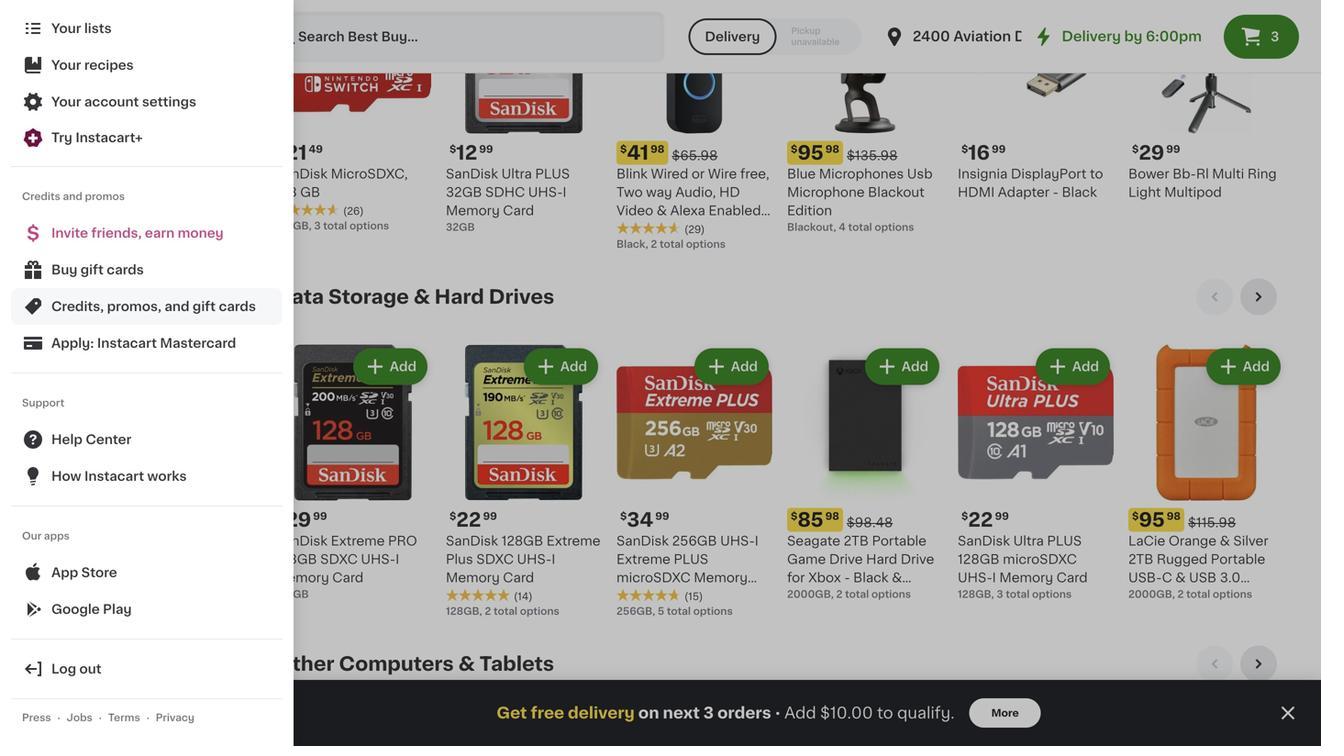 Task type: locate. For each thing, give the bounding box(es) containing it.
extreme inside sandisk extreme pro 128gb sdxc uhs-i memory card 128gb
[[331, 535, 385, 547]]

1 vertical spatial black
[[724, 223, 760, 235]]

0 vertical spatial and
[[63, 191, 82, 201]]

$ up seagate
[[791, 511, 798, 521]]

qualify.
[[898, 705, 955, 721]]

98 for lacie orange & silver 2tb rugged portable usb-c & usb 3.0 external hard drive
[[1167, 511, 1181, 521]]

$ up blue at top right
[[791, 144, 798, 154]]

video
[[617, 204, 654, 217], [617, 223, 654, 235], [22, 519, 60, 532]]

1 horizontal spatial 128gb,
[[446, 606, 482, 616]]

center
[[86, 433, 132, 446]]

0 vertical spatial video
[[617, 204, 654, 217]]

video games link
[[11, 508, 223, 543]]

your lists link
[[11, 10, 283, 47]]

two
[[617, 186, 643, 199]]

memory inside sandisk 256gb uhs-i extreme plus microsdxc memory card
[[694, 571, 748, 584]]

card for 99
[[332, 571, 364, 584]]

1 vertical spatial plus
[[1048, 535, 1082, 547]]

sandisk inside sandisk extreme pro 128gb sdxc uhs-i memory card 128gb
[[275, 535, 328, 547]]

2 vertical spatial -
[[845, 571, 850, 584]]

product group containing 41
[[617, 0, 773, 251]]

0 horizontal spatial $ 22 99
[[450, 510, 497, 530]]

98 inside $ 95 98 $115.98 lacie orange & silver 2tb rugged portable usb-c & usb 3.0 external hard drive
[[1167, 511, 1181, 521]]

99 right 16
[[992, 144, 1006, 154]]

- down displayport
[[1053, 186, 1059, 199]]

98 up orange
[[1167, 511, 1181, 521]]

128gb
[[502, 535, 543, 547], [275, 553, 317, 566], [958, 553, 1000, 566], [275, 589, 309, 599]]

1 horizontal spatial delivery
[[1062, 30, 1121, 43]]

instacart inside "link"
[[84, 470, 144, 483]]

sandisk inside sandisk 256gb uhs-i extreme plus microsdxc memory card
[[617, 535, 669, 547]]

5 add button from the left
[[1038, 350, 1109, 383]]

& right storage
[[414, 287, 430, 307]]

plus inside sandisk 256gb uhs-i extreme plus microsdxc memory card
[[674, 553, 709, 566]]

$ inside $ 41 98
[[620, 144, 627, 154]]

2000gb, 2 total options down usb
[[1129, 589, 1253, 599]]

98 for blue microphones usb microphone blackout edition
[[826, 144, 840, 154]]

add for sandisk ultra plus 128gb microsdxc uhs-i memory card
[[1073, 360, 1099, 373]]

1 vertical spatial to
[[877, 705, 894, 721]]

·
[[57, 713, 61, 723], [99, 713, 102, 723], [146, 713, 150, 723]]

5
[[658, 606, 665, 616]]

1 vertical spatial 2tb
[[1129, 553, 1154, 566]]

hard down $98.48
[[867, 553, 898, 566]]

0 vertical spatial your
[[51, 22, 81, 35]]

2000gb, for 95
[[1129, 589, 1176, 599]]

$ 16 99
[[962, 143, 1006, 162]]

plus inside sandisk ultra plus 32gb sdhc uhs-i memory card 32gb
[[535, 167, 570, 180]]

0 horizontal spatial ultra
[[502, 167, 532, 180]]

128
[[275, 186, 297, 199]]

product group containing 12
[[446, 0, 602, 234]]

99 up bb-
[[1167, 144, 1181, 154]]

3 inside product group
[[314, 221, 321, 231]]

95 up blue at top right
[[798, 143, 824, 162]]

$ inside $ 16 99
[[962, 144, 969, 154]]

1 horizontal spatial extreme
[[547, 535, 601, 547]]

hard left drives
[[435, 287, 484, 307]]

tv & home theatre link
[[11, 543, 223, 578]]

0 horizontal spatial delivery
[[705, 30, 760, 43]]

gift up mastercard
[[193, 300, 216, 313]]

1 horizontal spatial and
[[165, 300, 190, 313]]

0 horizontal spatial plus
[[535, 167, 570, 180]]

99 up sandisk 128gb extreme plus sdxc uhs-i memory card
[[483, 511, 497, 521]]

29 up bower
[[1139, 143, 1165, 162]]

extreme inside sandisk 256gb uhs-i extreme plus microsdxc memory card
[[617, 553, 671, 566]]

1 vertical spatial gift
[[193, 300, 216, 313]]

plus left blink
[[535, 167, 570, 180]]

or
[[692, 167, 705, 180]]

1 $ 22 99 from the left
[[450, 510, 497, 530]]

$ 95 98 $135.98 blue microphones usb microphone blackout edition blackout, 4 total options
[[787, 143, 933, 232]]

2 horizontal spatial hard
[[1185, 590, 1216, 603]]

1 your from the top
[[51, 22, 81, 35]]

theatre
[[99, 554, 151, 567]]

1 vertical spatial 128gb,
[[958, 589, 995, 599]]

$ inside $ 12 99
[[450, 144, 456, 154]]

0 vertical spatial 32gb
[[446, 186, 482, 199]]

$ up sandisk ultra plus 32gb sdhc uhs-i memory card 32gb
[[450, 144, 456, 154]]

and up view
[[63, 191, 82, 201]]

how
[[51, 470, 81, 483]]

4
[[839, 222, 846, 232]]

more
[[992, 708, 1019, 718]]

card for 12
[[503, 204, 534, 217]]

99 inside $ 29 99
[[1167, 144, 1181, 154]]

1 horizontal spatial 2000gb,
[[1129, 589, 1176, 599]]

1 horizontal spatial gift
[[193, 300, 216, 313]]

0 vertical spatial cards
[[107, 263, 144, 276]]

& inside cables & chargers link
[[72, 450, 82, 463]]

1 vertical spatial 95
[[1139, 510, 1165, 530]]

hard inside $ 85 98 $98.48 seagate 2tb portable game drive hard drive for xbox - black & green
[[867, 553, 898, 566]]

add button for extreme
[[355, 350, 426, 383]]

& down help
[[72, 450, 82, 463]]

0 horizontal spatial hard
[[435, 287, 484, 307]]

1 horizontal spatial 95
[[1139, 510, 1165, 530]]

0 horizontal spatial -
[[715, 223, 721, 235]]

29
[[1139, 143, 1165, 162], [286, 510, 311, 530]]

instacart for how
[[84, 470, 144, 483]]

2 22 from the left
[[969, 510, 993, 530]]

- right (29)
[[715, 223, 721, 235]]

buy down invite
[[51, 263, 77, 276]]

12
[[456, 143, 477, 162]]

microsdxc inside sandisk 256gb uhs-i extreme plus microsdxc memory card
[[617, 571, 691, 584]]

i inside sandisk extreme pro 128gb sdxc uhs-i memory card 128gb
[[396, 553, 399, 566]]

sandisk 128gb extreme plus sdxc uhs-i memory card
[[446, 535, 601, 584]]

1 2000gb, 2 total options from the left
[[787, 589, 911, 599]]

card inside "sandisk ultra plus 128gb microsdxc uhs-i memory card 128gb, 3 total options"
[[1057, 571, 1088, 584]]

$ 22 99 for sandisk ultra plus 128gb microsdxc uhs-i memory card
[[962, 510, 1009, 530]]

to inside insignia displayport to hdmi adapter - black
[[1090, 167, 1104, 180]]

total inside $ 95 98 $135.98 blue microphones usb microphone blackout edition blackout, 4 total options
[[849, 222, 872, 232]]

0 horizontal spatial portable
[[872, 535, 927, 547]]

portable up 3.0
[[1211, 553, 1266, 566]]

0 vertical spatial 2tb
[[844, 535, 869, 547]]

uhs- for 22
[[958, 571, 993, 584]]

0 vertical spatial black
[[1062, 186, 1098, 199]]

3 inside button
[[1271, 30, 1280, 43]]

drive up xbox
[[830, 553, 863, 566]]

2 vertical spatial black
[[854, 571, 889, 584]]

sandisk inside "sandisk ultra plus 128gb microsdxc uhs-i memory card 128gb, 3 total options"
[[958, 535, 1010, 547]]

0 vertical spatial hard
[[435, 287, 484, 307]]

try instacart+ image
[[22, 127, 44, 149]]

microsdxc inside "sandisk ultra plus 128gb microsdxc uhs-i memory card 128gb, 3 total options"
[[1003, 553, 1077, 566]]

98 right '41'
[[651, 144, 665, 154]]

0 horizontal spatial 29
[[286, 510, 311, 530]]

· right terms 'link'
[[146, 713, 150, 723]]

item carousel region containing data storage & hard drives
[[275, 279, 1285, 631]]

0 horizontal spatial extreme
[[331, 535, 385, 547]]

play
[[103, 603, 132, 616]]

1 horizontal spatial to
[[1090, 167, 1104, 180]]

2 horizontal spatial 128gb,
[[958, 589, 995, 599]]

95 up lacie
[[1139, 510, 1165, 530]]

memory for 12
[[446, 204, 500, 217]]

ultra inside sandisk ultra plus 32gb sdhc uhs-i memory card 32gb
[[502, 167, 532, 180]]

uhs- inside sandisk 128gb extreme plus sdxc uhs-i memory card
[[517, 553, 552, 566]]

99 for sandisk 128gb extreme plus sdxc uhs-i memory card
[[483, 511, 497, 521]]

sandisk inside sandisk 128gb extreme plus sdxc uhs-i memory card
[[446, 535, 498, 547]]

sandisk
[[275, 167, 328, 180], [446, 167, 498, 180], [275, 535, 328, 547], [446, 535, 498, 547], [617, 535, 669, 547], [958, 535, 1010, 547]]

hard inside $ 95 98 $115.98 lacie orange & silver 2tb rugged portable usb-c & usb 3.0 external hard drive
[[1185, 590, 1216, 603]]

98 for seagate 2tb portable game drive hard drive for xbox - black & green
[[826, 511, 840, 521]]

6 add button from the left
[[1208, 350, 1279, 383]]

2000gb, down xbox
[[787, 589, 834, 599]]

0 horizontal spatial microsdxc
[[617, 571, 691, 584]]

95 inside $ 95 98 $135.98 blue microphones usb microphone blackout edition blackout, 4 total options
[[798, 143, 824, 162]]

(14)
[[514, 592, 533, 602]]

2tb down $98.48
[[844, 535, 869, 547]]

& down way
[[657, 204, 667, 217]]

your down your lists
[[51, 59, 81, 72]]

plus inside "sandisk ultra plus 128gb microsdxc uhs-i memory card 128gb, 3 total options"
[[1048, 535, 1082, 547]]

1 vertical spatial ultra
[[1014, 535, 1044, 547]]

black
[[1062, 186, 1098, 199], [724, 223, 760, 235], [854, 571, 889, 584]]

$ 22 99 up plus
[[450, 510, 497, 530]]

drive inside $ 95 98 $115.98 lacie orange & silver 2tb rugged portable usb-c & usb 3.0 external hard drive
[[1219, 590, 1253, 603]]

99 up "sandisk ultra plus 128gb microsdxc uhs-i memory card 128gb, 3 total options"
[[995, 511, 1009, 521]]

0 vertical spatial item carousel region
[[275, 279, 1285, 631]]

29 inside item carousel region
[[286, 510, 311, 530]]

office
[[22, 589, 64, 602]]

chargers
[[85, 450, 147, 463]]

add for sandisk extreme pro 128gb sdxc uhs-i memory card
[[390, 360, 417, 373]]

$ 22 99 up "sandisk ultra plus 128gb microsdxc uhs-i memory card 128gb, 3 total options"
[[962, 510, 1009, 530]]

sdxc inside sandisk 128gb extreme plus sdxc uhs-i memory card
[[477, 553, 514, 566]]

buy inside credits and promos element
[[51, 263, 77, 276]]

1 horizontal spatial sdxc
[[477, 553, 514, 566]]

None search field
[[262, 11, 665, 62]]

2 right black, at the left top of the page
[[651, 239, 657, 249]]

1 horizontal spatial ultra
[[1014, 535, 1044, 547]]

1 horizontal spatial $ 22 99
[[962, 510, 1009, 530]]

0 vertical spatial instacart
[[97, 337, 157, 350]]

3 add button from the left
[[696, 350, 767, 383]]

99 inside $ 16 99
[[992, 144, 1006, 154]]

2 vertical spatial buy
[[51, 313, 77, 326]]

0 vertical spatial -
[[1053, 186, 1059, 199]]

1 vertical spatial 32gb
[[446, 222, 475, 232]]

4 add button from the left
[[867, 350, 938, 383]]

2000gb, 2 total options down xbox
[[787, 589, 911, 599]]

sdxc down 29 99 on the left bottom
[[320, 553, 358, 566]]

0 horizontal spatial 128gb,
[[275, 221, 312, 231]]

cards down friends,
[[107, 263, 144, 276]]

1 sdxc from the left
[[320, 553, 358, 566]]

delivery
[[1062, 30, 1121, 43], [705, 30, 760, 43]]

2 vertical spatial plus
[[674, 553, 709, 566]]

0 vertical spatial 128gb,
[[275, 221, 312, 231]]

0 horizontal spatial 2000gb,
[[787, 589, 834, 599]]

edition
[[787, 204, 832, 217]]

storage
[[329, 287, 409, 307]]

(15)
[[685, 592, 703, 602]]

98
[[651, 144, 665, 154], [826, 144, 840, 154], [826, 511, 840, 521], [1167, 511, 1181, 521]]

& right tv
[[43, 554, 53, 567]]

$ 95 98 $115.98 lacie orange & silver 2tb rugged portable usb-c & usb 3.0 external hard drive
[[1129, 510, 1269, 603]]

black right xbox
[[854, 571, 889, 584]]

appliances link
[[11, 683, 223, 718]]

1 vertical spatial and
[[165, 300, 190, 313]]

2 2000gb, from the left
[[1129, 589, 1176, 599]]

mastercard
[[160, 337, 236, 350]]

0 horizontal spatial ·
[[57, 713, 61, 723]]

0 vertical spatial portable
[[872, 535, 927, 547]]

i inside sandisk ultra plus 32gb sdhc uhs-i memory card 32gb
[[563, 186, 567, 199]]

1 horizontal spatial ·
[[99, 713, 102, 723]]

100%
[[47, 223, 75, 233]]

- right xbox
[[845, 571, 850, 584]]

99 up sandisk extreme pro 128gb sdxc uhs-i memory card 128gb
[[313, 511, 327, 521]]

2000gb, for 85
[[787, 589, 834, 599]]

98 right 85 at the right of the page
[[826, 511, 840, 521]]

1 vertical spatial microsdxc
[[617, 571, 691, 584]]

2 32gb from the top
[[446, 222, 475, 232]]

2tb up usb-
[[1129, 553, 1154, 566]]

2 vertical spatial your
[[51, 95, 81, 108]]

256gb,
[[617, 606, 655, 616]]

22
[[456, 510, 481, 530], [969, 510, 993, 530]]

- inside $ 85 98 $98.48 seagate 2tb portable game drive hard drive for xbox - black & green
[[845, 571, 850, 584]]

2 horizontal spatial drive
[[1219, 590, 1253, 603]]

1 vertical spatial buy
[[51, 263, 77, 276]]

sdxc for extreme
[[320, 553, 358, 566]]

1 vertical spatial -
[[715, 223, 721, 235]]

audio
[[22, 485, 61, 497]]

1 vertical spatial item carousel region
[[275, 646, 1285, 746]]

credits, promos, and gift cards
[[51, 300, 256, 313]]

$ inside $ 95 98 $135.98 blue microphones usb microphone blackout edition blackout, 4 total options
[[791, 144, 798, 154]]

card inside sandisk extreme pro 128gb sdxc uhs-i memory card 128gb
[[332, 571, 364, 584]]

$ up bower
[[1133, 144, 1139, 154]]

98 inside $ 85 98 $98.48 seagate 2tb portable game drive hard drive for xbox - black & green
[[826, 511, 840, 521]]

$ up lacie
[[1133, 511, 1139, 521]]

sdxc inside sandisk extreme pro 128gb sdxc uhs-i memory card 128gb
[[320, 553, 358, 566]]

ultra for 22
[[1014, 535, 1044, 547]]

seagate
[[787, 535, 841, 547]]

apply:
[[51, 337, 94, 350]]

on
[[639, 705, 659, 721]]

to right $10.00
[[877, 705, 894, 721]]

microsdxc
[[1003, 553, 1077, 566], [617, 571, 691, 584]]

$ 12 99
[[450, 143, 493, 162]]

gift up credits,
[[81, 263, 104, 276]]

0 horizontal spatial gift
[[81, 263, 104, 276]]

2000gb, down usb-
[[1129, 589, 1176, 599]]

0 vertical spatial gift
[[81, 263, 104, 276]]

2 horizontal spatial black
[[1062, 186, 1098, 199]]

0 vertical spatial microsdxc
[[1003, 553, 1077, 566]]

instacart down again
[[97, 337, 157, 350]]

1 vertical spatial video
[[617, 223, 654, 235]]

98 up the microphones
[[826, 144, 840, 154]]

$98.48
[[847, 516, 893, 529]]

99 for sandisk ultra plus 128gb microsdxc uhs-i memory card
[[995, 511, 1009, 521]]

card
[[503, 204, 534, 217], [332, 571, 364, 584], [503, 571, 534, 584], [1057, 571, 1088, 584], [617, 590, 648, 603]]

99 right 34
[[655, 511, 670, 521]]

add for sandisk 256gb uhs-i extreme plus microsdxc memory card
[[731, 360, 758, 373]]

0 horizontal spatial drive
[[830, 553, 863, 566]]

privacy
[[156, 713, 195, 723]]

98 inside $ 41 98
[[651, 144, 665, 154]]

1 vertical spatial hard
[[867, 553, 898, 566]]

0 vertical spatial ultra
[[502, 167, 532, 180]]

0 vertical spatial 29
[[1139, 143, 1165, 162]]

1 vertical spatial portable
[[1211, 553, 1266, 566]]

i inside "sandisk ultra plus 128gb microsdxc uhs-i memory card 128gb, 3 total options"
[[993, 571, 996, 584]]

95 inside $ 95 98 $115.98 lacie orange & silver 2tb rugged portable usb-c & usb 3.0 external hard drive
[[1139, 510, 1165, 530]]

microphones
[[819, 167, 904, 180]]

earn
[[145, 227, 175, 240]]

0 horizontal spatial 2000gb, 2 total options
[[787, 589, 911, 599]]

2 horizontal spatial extreme
[[617, 553, 671, 566]]

99 for bower bb-rl multi ring light multipod
[[1167, 144, 1181, 154]]

buy up policy
[[121, 183, 147, 195]]

portable inside $ 85 98 $98.48 seagate 2tb portable game drive hard drive for xbox - black & green
[[872, 535, 927, 547]]

uhs- inside "sandisk ultra plus 128gb microsdxc uhs-i memory card 128gb, 3 total options"
[[958, 571, 993, 584]]

22 up plus
[[456, 510, 481, 530]]

delivery inside 'button'
[[705, 30, 760, 43]]

video up black, at the left top of the page
[[617, 223, 654, 235]]

& inside tv & home theatre link
[[43, 554, 53, 567]]

0 horizontal spatial 95
[[798, 143, 824, 162]]

black down enabled
[[724, 223, 760, 235]]

instacart down chargers
[[84, 470, 144, 483]]

2 horizontal spatial plus
[[1048, 535, 1082, 547]]

cards up mastercard
[[219, 300, 256, 313]]

98 inside $ 95 98 $135.98 blue microphones usb microphone blackout edition blackout, 4 total options
[[826, 144, 840, 154]]

· right jobs
[[99, 713, 102, 723]]

usb
[[907, 167, 933, 180]]

ultra for 12
[[502, 167, 532, 180]]

black, 2 total options
[[617, 239, 726, 249]]

instacart for apply:
[[97, 337, 157, 350]]

1 vertical spatial cards
[[219, 300, 256, 313]]

data storage & hard drives
[[275, 287, 555, 307]]

black down displayport
[[1062, 186, 1098, 199]]

99 inside $ 34 99
[[655, 511, 670, 521]]

99 for insignia displayport to hdmi adapter - black
[[992, 144, 1006, 154]]

2 sdxc from the left
[[477, 553, 514, 566]]

card inside sandisk ultra plus 32gb sdhc uhs-i memory card 32gb
[[503, 204, 534, 217]]

your left lists
[[51, 22, 81, 35]]

home
[[56, 554, 96, 567]]

hard down usb
[[1185, 590, 1216, 603]]

and up mastercard
[[165, 300, 190, 313]]

google play
[[51, 603, 132, 616]]

2 horizontal spatial -
[[1053, 186, 1059, 199]]

0 horizontal spatial 22
[[456, 510, 481, 530]]

$ up blink
[[620, 144, 627, 154]]

$ up insignia
[[962, 144, 969, 154]]

2tb inside $ 85 98 $98.48 seagate 2tb portable game drive hard drive for xbox - black & green
[[844, 535, 869, 547]]

portable down $98.48
[[872, 535, 927, 547]]

alexa
[[671, 204, 706, 217]]

0 vertical spatial plus
[[535, 167, 570, 180]]

uhs- for 99
[[361, 553, 396, 566]]

1 2000gb, from the left
[[787, 589, 834, 599]]

2 item carousel region from the top
[[275, 646, 1285, 746]]

1 vertical spatial instacart
[[84, 470, 144, 483]]

card inside sandisk 128gb extreme plus sdxc uhs-i memory card
[[503, 571, 534, 584]]

plus for 22
[[1048, 535, 1082, 547]]

drive down $85.98 original price: $98.48 element
[[901, 553, 935, 566]]

0 horizontal spatial 2tb
[[844, 535, 869, 547]]

memory inside sandisk ultra plus 32gb sdhc uhs-i memory card 32gb
[[446, 204, 500, 217]]

2 vertical spatial video
[[22, 519, 60, 532]]

add for sandisk 128gb extreme plus sdxc uhs-i memory card
[[561, 360, 587, 373]]

video down audio
[[22, 519, 60, 532]]

2 vertical spatial hard
[[1185, 590, 1216, 603]]

to inside treatment tracker modal dialog
[[877, 705, 894, 721]]

sandisk inside sandisk microsdxc, 128 gb
[[275, 167, 328, 180]]

$95.98 original price: $135.98 element
[[787, 141, 943, 165]]

2 up tablets
[[485, 606, 491, 616]]

$ inside $ 95 98 $115.98 lacie orange & silver 2tb rugged portable usb-c & usb 3.0 external hard drive
[[1133, 511, 1139, 521]]

2000gb,
[[787, 589, 834, 599], [1129, 589, 1176, 599]]

$ up sandisk 256gb uhs-i extreme plus microsdxc memory card at bottom
[[620, 511, 627, 521]]

0 horizontal spatial cards
[[107, 263, 144, 276]]

1 item carousel region from the top
[[275, 279, 1285, 631]]

sdxc right plus
[[477, 553, 514, 566]]

1 horizontal spatial cards
[[219, 300, 256, 313]]

& down $98.48
[[892, 571, 902, 584]]

i for 12
[[563, 186, 567, 199]]

displayport
[[1011, 167, 1087, 180]]

memory inside sandisk extreme pro 128gb sdxc uhs-i memory card 128gb
[[275, 571, 329, 584]]

money
[[178, 227, 224, 240]]

128gb, inside "sandisk ultra plus 128gb microsdxc uhs-i memory card 128gb, 3 total options"
[[958, 589, 995, 599]]

· down appliances
[[57, 713, 61, 723]]

2400 aviation dr
[[913, 30, 1032, 43]]

view
[[62, 204, 87, 214]]

1 22 from the left
[[456, 510, 481, 530]]

ultra inside "sandisk ultra plus 128gb microsdxc uhs-i memory card 128gb, 3 total options"
[[1014, 535, 1044, 547]]

256gb, 5 total options
[[617, 606, 733, 616]]

sdhc
[[486, 186, 525, 199]]

and
[[63, 191, 82, 201], [165, 300, 190, 313]]

plus down 256gb
[[674, 553, 709, 566]]

more button
[[970, 698, 1041, 728]]

buy it again link
[[11, 301, 223, 338]]

satisfaction
[[77, 223, 139, 233]]

uhs- inside sandisk ultra plus 32gb sdhc uhs-i memory card 32gb
[[528, 186, 563, 199]]

item carousel region
[[275, 279, 1285, 631], [275, 646, 1285, 746]]

2 2000gb, 2 total options from the left
[[1129, 589, 1253, 599]]

add button for ultra
[[1038, 350, 1109, 383]]

22 up "sandisk ultra plus 128gb microsdxc uhs-i memory card 128gb, 3 total options"
[[969, 510, 993, 530]]

buy for buy it again
[[51, 313, 77, 326]]

2400 aviation dr button
[[884, 11, 1032, 62]]

1 horizontal spatial 22
[[969, 510, 993, 530]]

sandisk inside sandisk ultra plus 32gb sdhc uhs-i memory card 32gb
[[446, 167, 498, 180]]

uhs- inside sandisk extreme pro 128gb sdxc uhs-i memory card 128gb
[[361, 553, 396, 566]]

1 horizontal spatial plus
[[674, 553, 709, 566]]

video down two
[[617, 204, 654, 217]]

2000gb, 2 total options
[[787, 589, 911, 599], [1129, 589, 1253, 599]]

i for 99
[[396, 553, 399, 566]]

29 up sandisk extreme pro 128gb sdxc uhs-i memory card 128gb
[[286, 510, 311, 530]]

card inside sandisk 256gb uhs-i extreme plus microsdxc memory card
[[617, 590, 648, 603]]

games
[[63, 519, 110, 532]]

2 your from the top
[[51, 59, 81, 72]]

99 inside 29 99
[[313, 511, 327, 521]]

1 horizontal spatial hard
[[867, 553, 898, 566]]

99 right 12
[[479, 144, 493, 154]]

recipes
[[84, 59, 134, 72]]

i
[[563, 186, 567, 199], [755, 535, 759, 547], [396, 553, 399, 566], [552, 553, 556, 566], [993, 571, 996, 584]]

1 horizontal spatial black
[[854, 571, 889, 584]]

i inside sandisk 256gb uhs-i extreme plus microsdxc memory card
[[755, 535, 759, 547]]

1 horizontal spatial 2tb
[[1129, 553, 1154, 566]]

sandisk for sandisk 128gb extreme plus sdxc uhs-i memory card
[[446, 535, 498, 547]]

1 vertical spatial 29
[[286, 510, 311, 530]]

1 vertical spatial your
[[51, 59, 81, 72]]

95 for $ 95 98 $135.98 blue microphones usb microphone blackout edition blackout, 4 total options
[[798, 143, 824, 162]]

uhs-
[[528, 186, 563, 199], [721, 535, 755, 547], [361, 553, 396, 566], [517, 553, 552, 566], [958, 571, 993, 584]]

to right displayport
[[1090, 167, 1104, 180]]

plus left lacie
[[1048, 535, 1082, 547]]

2 $ 22 99 from the left
[[962, 510, 1009, 530]]

apply: instacart mastercard button
[[11, 325, 283, 362]]

credits
[[22, 191, 60, 201]]

instacart inside button
[[97, 337, 157, 350]]

promos
[[85, 191, 125, 201]]

credits and promos
[[22, 191, 125, 201]]

128gb,
[[275, 221, 312, 231], [958, 589, 995, 599], [446, 606, 482, 616]]

99 for sandisk 256gb uhs-i extreme plus microsdxc memory card
[[655, 511, 670, 521]]

memory inside "sandisk ultra plus 128gb microsdxc uhs-i memory card 128gb, 3 total options"
[[1000, 571, 1054, 584]]

2 horizontal spatial ·
[[146, 713, 150, 723]]

policy
[[129, 204, 161, 214]]

plus
[[535, 167, 570, 180], [1048, 535, 1082, 547], [674, 553, 709, 566]]

1 add button from the left
[[355, 350, 426, 383]]

2 vertical spatial 128gb,
[[446, 606, 482, 616]]

$
[[450, 144, 456, 154], [620, 144, 627, 154], [791, 144, 798, 154], [962, 144, 969, 154], [1133, 144, 1139, 154], [450, 511, 456, 521], [620, 511, 627, 521], [791, 511, 798, 521], [962, 511, 969, 521], [1133, 511, 1139, 521]]

128gb, for 22
[[446, 606, 482, 616]]

1 horizontal spatial microsdxc
[[1003, 553, 1077, 566]]

1 horizontal spatial -
[[845, 571, 850, 584]]

apply: instacart mastercard
[[51, 337, 236, 350]]

drive down 3.0
[[1219, 590, 1253, 603]]

sandisk microsdxc, 128 gb
[[275, 167, 408, 199]]

product group
[[275, 0, 431, 233], [446, 0, 602, 234], [617, 0, 773, 251], [1129, 0, 1285, 201], [275, 345, 431, 602], [446, 345, 602, 619], [617, 345, 773, 619], [787, 345, 943, 603], [958, 345, 1114, 602], [1129, 345, 1285, 603], [446, 712, 602, 746], [617, 712, 773, 746], [787, 712, 943, 746], [958, 712, 1114, 746], [1129, 712, 1285, 746]]

0 horizontal spatial black
[[724, 223, 760, 235]]

99 inside $ 12 99
[[479, 144, 493, 154]]

google play link
[[11, 591, 283, 628]]

98 for 41
[[651, 144, 665, 154]]

3 your from the top
[[51, 95, 81, 108]]

buy left it
[[51, 313, 77, 326]]

& inside $ 85 98 $98.48 seagate 2tb portable game drive hard drive for xbox - black & green
[[892, 571, 902, 584]]

your up try
[[51, 95, 81, 108]]



Task type: vqa. For each thing, say whether or not it's contained in the screenshot.
12
yes



Task type: describe. For each thing, give the bounding box(es) containing it.
add for seagate 2tb portable game drive hard drive for xbox - black & green
[[902, 360, 929, 373]]

3 inside "sandisk ultra plus 128gb microsdxc uhs-i memory card 128gb, 3 total options"
[[997, 589, 1004, 599]]

3 · from the left
[[146, 713, 150, 723]]

sandisk for sandisk ultra plus 128gb microsdxc uhs-i memory card 128gb, 3 total options
[[958, 535, 1010, 547]]

shop
[[51, 276, 86, 289]]

your recipes link
[[11, 47, 283, 84]]

your account settings link
[[11, 84, 283, 120]]

blackout
[[868, 186, 925, 199]]

128gb inside sandisk 128gb extreme plus sdxc uhs-i memory card
[[502, 535, 543, 547]]

account
[[84, 95, 139, 108]]

your for your recipes
[[51, 59, 81, 72]]

uhs- inside sandisk 256gb uhs-i extreme plus microsdxc memory card
[[721, 535, 755, 547]]

wearables
[[22, 659, 92, 672]]

other
[[275, 654, 335, 674]]

$ inside $ 34 99
[[620, 511, 627, 521]]

black inside insignia displayport to hdmi adapter - black
[[1062, 186, 1098, 199]]

press link
[[18, 710, 55, 725]]

jobs
[[67, 713, 93, 723]]

and inside 'link'
[[165, 300, 190, 313]]

2 add button from the left
[[526, 350, 597, 383]]

our apps element
[[11, 554, 283, 628]]

add button for 95
[[1208, 350, 1279, 383]]

$10.00
[[820, 705, 873, 721]]

log out
[[51, 663, 102, 675]]

plus for 12
[[535, 167, 570, 180]]

doorbell
[[657, 223, 712, 235]]

$ up plus
[[450, 511, 456, 521]]

128gb inside "sandisk ultra plus 128gb microsdxc uhs-i memory card 128gb, 3 total options"
[[958, 553, 1000, 566]]

game
[[787, 553, 826, 566]]

terms
[[108, 713, 140, 723]]

black inside blink wired or wire free, two way audio, hd video & alexa enabled video doorbell - black
[[724, 223, 760, 235]]

0 horizontal spatial and
[[63, 191, 82, 201]]

usb-
[[1129, 571, 1162, 584]]

& down $115.98
[[1220, 535, 1231, 547]]

your for your account settings
[[51, 95, 81, 108]]

$65.98
[[672, 149, 718, 162]]

credits and promos element
[[11, 215, 283, 362]]

2000gb, 2 total options for 95
[[1129, 589, 1253, 599]]

insignia
[[958, 167, 1008, 180]]

app
[[51, 566, 78, 579]]

add for lacie orange & silver 2tb rugged portable usb-c & usb 3.0 external hard drive
[[1243, 360, 1270, 373]]

total inside "sandisk ultra plus 128gb microsdxc uhs-i memory card 128gb, 3 total options"
[[1006, 589, 1030, 599]]

99 for sandisk ultra plus 32gb sdhc uhs-i memory card
[[479, 144, 493, 154]]

95 for $ 95 98 $115.98 lacie orange & silver 2tb rugged portable usb-c & usb 3.0 external hard drive
[[1139, 510, 1165, 530]]

again
[[93, 313, 129, 326]]

1 horizontal spatial 29
[[1139, 143, 1165, 162]]

options inside "sandisk ultra plus 128gb microsdxc uhs-i memory card 128gb, 3 total options"
[[1032, 589, 1072, 599]]

privacy link
[[152, 710, 198, 725]]

lists link
[[11, 338, 223, 374]]

black inside $ 85 98 $98.48 seagate 2tb portable game drive hard drive for xbox - black & green
[[854, 571, 889, 584]]

21
[[286, 143, 307, 162]]

1 · from the left
[[57, 713, 61, 723]]

$ 22 99 for sandisk 128gb extreme plus sdxc uhs-i memory card
[[450, 510, 497, 530]]

& right the c
[[1176, 571, 1186, 584]]

29 99
[[286, 510, 327, 530]]

sandisk for sandisk ultra plus 32gb sdhc uhs-i memory card 32gb
[[446, 167, 498, 180]]

google
[[51, 603, 100, 616]]

rl
[[1197, 167, 1209, 180]]

extreme inside sandisk 128gb extreme plus sdxc uhs-i memory card
[[547, 535, 601, 547]]

hdmi
[[958, 186, 995, 199]]

(29)
[[685, 224, 705, 234]]

uhs- for 12
[[528, 186, 563, 199]]

product group containing 85
[[787, 345, 943, 603]]

try
[[51, 131, 72, 144]]

1 horizontal spatial drive
[[901, 553, 935, 566]]

sandisk ultra plus 32gb sdhc uhs-i memory card 32gb
[[446, 167, 570, 232]]

our
[[22, 531, 41, 541]]

log out link
[[11, 651, 283, 687]]

your recipes
[[51, 59, 134, 72]]

34
[[627, 510, 654, 530]]

memory for 22
[[1000, 571, 1054, 584]]

insignia displayport to hdmi adapter - black
[[958, 167, 1104, 199]]

2 down rugged
[[1178, 589, 1184, 599]]

store
[[81, 566, 117, 579]]

memory inside sandisk 128gb extreme plus sdxc uhs-i memory card
[[446, 571, 500, 584]]

0 vertical spatial buy
[[121, 183, 147, 195]]

2tb inside $ 95 98 $115.98 lacie orange & silver 2tb rugged portable usb-c & usb 3.0 external hard drive
[[1129, 553, 1154, 566]]

support element
[[11, 421, 283, 495]]

22 for sandisk 128gb extreme plus sdxc uhs-i memory card
[[456, 510, 481, 530]]

2 down xbox
[[837, 589, 843, 599]]

& left tablets
[[458, 654, 475, 674]]

how instacart works
[[51, 470, 187, 483]]

$85.98 original price: $98.48 element
[[787, 508, 943, 532]]

lacie
[[1129, 535, 1166, 547]]

c
[[1162, 571, 1173, 584]]

3 button
[[1224, 15, 1300, 59]]

your lists
[[51, 22, 112, 35]]

memory for 99
[[275, 571, 329, 584]]

delivery for delivery by 6:00pm
[[1062, 30, 1121, 43]]

85
[[798, 510, 824, 530]]

2 · from the left
[[99, 713, 102, 723]]

green
[[787, 590, 827, 603]]

delivery for delivery
[[705, 30, 760, 43]]

add inside treatment tracker modal dialog
[[785, 705, 817, 721]]

orders
[[718, 705, 772, 721]]

xbox
[[809, 571, 841, 584]]

2000gb, 2 total options for 85
[[787, 589, 911, 599]]

sandisk for sandisk 256gb uhs-i extreme plus microsdxc memory card
[[617, 535, 669, 547]]

instacart logo image
[[62, 26, 173, 48]]

$41.98 original price: $65.98 element
[[617, 141, 773, 165]]

$ 34 99
[[620, 510, 670, 530]]

portable inside $ 95 98 $115.98 lacie orange & silver 2tb rugged portable usb-c & usb 3.0 external hard drive
[[1211, 553, 1266, 566]]

invite
[[51, 227, 88, 240]]

2400
[[913, 30, 951, 43]]

$95.98 original price: $115.98 element
[[1129, 508, 1285, 532]]

sdxc for 128gb
[[477, 553, 514, 566]]

3.0
[[1220, 571, 1241, 584]]

cables & chargers
[[22, 450, 147, 463]]

wire
[[708, 167, 737, 180]]

$ inside $ 29 99
[[1133, 144, 1139, 154]]

sandisk ultra plus 128gb microsdxc uhs-i memory card 128gb, 3 total options
[[958, 535, 1088, 599]]

help center
[[51, 433, 132, 446]]

sandisk for sandisk extreme pro 128gb sdxc uhs-i memory card 128gb
[[275, 535, 328, 547]]

i inside sandisk 128gb extreme plus sdxc uhs-i memory card
[[552, 553, 556, 566]]

product group containing 21
[[275, 0, 431, 233]]

blink
[[617, 167, 648, 180]]

1 32gb from the top
[[446, 186, 482, 199]]

audio link
[[11, 474, 223, 508]]

128gb, for 49
[[275, 221, 312, 231]]

best buy logo image
[[77, 95, 157, 176]]

$ up "sandisk ultra plus 128gb microsdxc uhs-i memory card 128gb, 3 total options"
[[962, 511, 969, 521]]

- inside blink wired or wire free, two way audio, hd video & alexa enabled video doorbell - black
[[715, 223, 721, 235]]

blue
[[787, 167, 816, 180]]

app store
[[51, 566, 117, 579]]

3 inside treatment tracker modal dialog
[[704, 705, 714, 721]]

product group containing 95
[[1129, 345, 1285, 603]]

free
[[531, 705, 564, 721]]

item carousel region containing other computers & tablets
[[275, 646, 1285, 746]]

microphone
[[787, 186, 865, 199]]

buy gift cards
[[51, 263, 144, 276]]

& inside blink wired or wire free, two way audio, hd video & alexa enabled video doorbell - black
[[657, 204, 667, 217]]

sandisk for sandisk microsdxc, 128 gb
[[275, 167, 328, 180]]

$ inside $ 85 98 $98.48 seagate 2tb portable game drive hard drive for xbox - black & green
[[791, 511, 798, 521]]

your for your lists
[[51, 22, 81, 35]]

service type group
[[689, 18, 862, 55]]

buy gift cards link
[[11, 251, 283, 288]]

light
[[1129, 186, 1162, 199]]

gift inside 'link'
[[193, 300, 216, 313]]

- inside insignia displayport to hdmi adapter - black
[[1053, 186, 1059, 199]]

128gb, 3 total options
[[275, 221, 389, 231]]

help center link
[[11, 421, 283, 458]]

next
[[663, 705, 700, 721]]

computers
[[339, 654, 454, 674]]

try instacart+ link
[[11, 120, 283, 155]]

treatment tracker modal dialog
[[239, 680, 1322, 746]]

adapter
[[998, 186, 1050, 199]]

free,
[[741, 167, 770, 180]]

buy for buy gift cards
[[51, 263, 77, 276]]

$135.98
[[847, 149, 898, 162]]

i for 22
[[993, 571, 996, 584]]

our apps
[[22, 531, 70, 541]]

appliances
[[22, 694, 96, 707]]

options inside $ 95 98 $135.98 blue microphones usb microphone blackout edition blackout, 4 total options
[[875, 222, 915, 232]]

ring
[[1248, 167, 1277, 180]]

card for 22
[[1057, 571, 1088, 584]]

welcome dialog
[[0, 0, 294, 746]]

cables
[[22, 450, 68, 463]]

add button for 85
[[867, 350, 938, 383]]

view pricing policy link
[[62, 202, 172, 217]]

plus
[[446, 553, 473, 566]]

best
[[87, 183, 118, 195]]

cables & chargers link
[[11, 439, 223, 474]]

hd
[[719, 186, 740, 199]]

cards inside 'link'
[[219, 300, 256, 313]]

enabled
[[709, 204, 761, 217]]

22 for sandisk ultra plus 128gb microsdxc uhs-i memory card
[[969, 510, 993, 530]]

product group containing 34
[[617, 345, 773, 619]]



